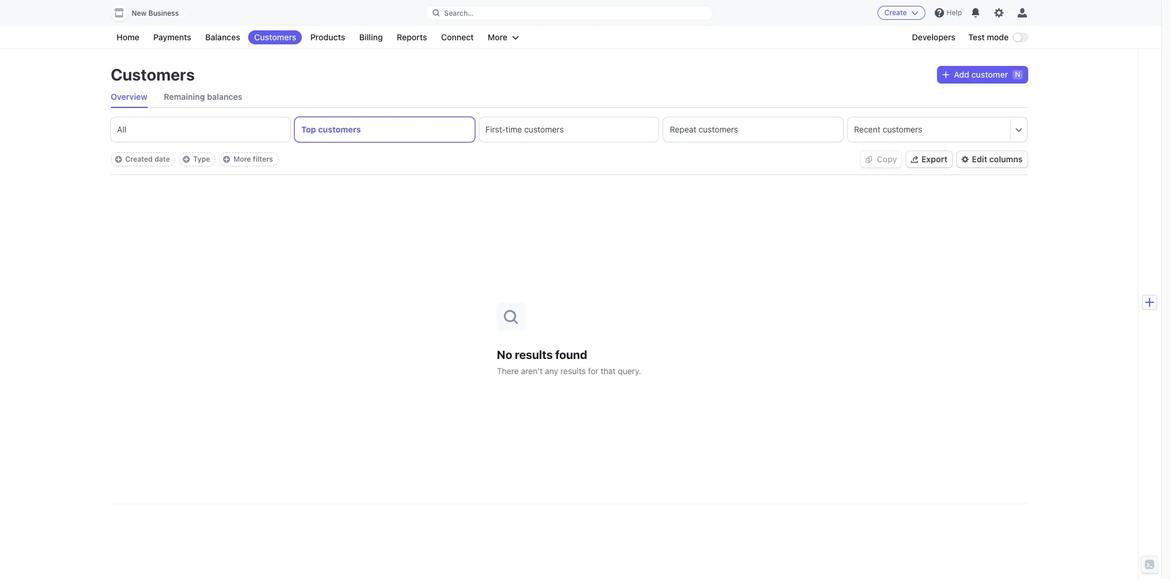 Task type: vqa. For each thing, say whether or not it's contained in the screenshot.
Remaining
yes



Task type: describe. For each thing, give the bounding box(es) containing it.
recent customers link
[[848, 117, 1011, 142]]

recent
[[855, 124, 881, 134]]

toolbar containing created date
[[111, 152, 278, 166]]

tab list containing all
[[111, 117, 1028, 142]]

Search… search field
[[426, 6, 713, 20]]

remaining balances
[[164, 92, 242, 102]]

svg image
[[943, 71, 950, 78]]

no results found there aren't any results for that query.
[[497, 348, 641, 376]]

all link
[[111, 117, 290, 142]]

customers for top customers
[[318, 124, 361, 134]]

create
[[885, 8, 907, 17]]

remaining
[[164, 92, 205, 102]]

more for more
[[488, 32, 508, 42]]

billing link
[[354, 30, 389, 44]]

that
[[601, 366, 616, 376]]

time
[[506, 124, 522, 134]]

new business
[[132, 9, 179, 18]]

help
[[947, 8, 962, 17]]

repeat customers
[[670, 124, 739, 134]]

create button
[[878, 6, 926, 20]]

copy
[[877, 154, 897, 164]]

1 vertical spatial results
[[561, 366, 586, 376]]

any
[[545, 366, 559, 376]]

repeat
[[670, 124, 697, 134]]

developers
[[912, 32, 956, 42]]

connect
[[441, 32, 474, 42]]

business
[[149, 9, 179, 18]]

copy button
[[861, 151, 902, 168]]

search…
[[444, 8, 474, 17]]

products
[[310, 32, 345, 42]]

remaining balances link
[[164, 86, 242, 107]]

balances
[[207, 92, 242, 102]]

for
[[588, 366, 599, 376]]

top customers link
[[295, 117, 475, 142]]

customer
[[972, 70, 1008, 79]]

balances
[[205, 32, 240, 42]]

test
[[969, 32, 985, 42]]

top customers
[[301, 124, 361, 134]]

recent customers
[[855, 124, 923, 134]]

export
[[922, 154, 948, 164]]

overview
[[111, 92, 147, 102]]

filters
[[253, 155, 273, 164]]

payments
[[153, 32, 191, 42]]

tab list containing overview
[[111, 86, 1028, 108]]

overview link
[[111, 86, 147, 107]]

columns
[[990, 154, 1023, 164]]

export button
[[907, 151, 953, 168]]

add customer
[[954, 70, 1008, 79]]

created
[[125, 155, 153, 164]]

svg image
[[866, 156, 873, 163]]

edit columns button
[[957, 151, 1028, 168]]

open overflow menu image
[[1016, 126, 1023, 133]]

billing
[[359, 32, 383, 42]]

edit
[[972, 154, 988, 164]]

first-time customers link
[[479, 117, 659, 142]]

0 horizontal spatial results
[[515, 348, 553, 361]]

all
[[117, 124, 127, 134]]



Task type: locate. For each thing, give the bounding box(es) containing it.
1 vertical spatial tab list
[[111, 117, 1028, 142]]

customers up copy
[[883, 124, 923, 134]]

date
[[155, 155, 170, 164]]

1 horizontal spatial customers
[[254, 32, 296, 42]]

developers link
[[907, 30, 962, 44]]

more right connect at the top left
[[488, 32, 508, 42]]

aren't
[[521, 366, 543, 376]]

connect link
[[435, 30, 480, 44]]

Search… text field
[[426, 6, 713, 20]]

more filters
[[234, 155, 273, 164]]

repeat customers link
[[664, 117, 843, 142]]

more for more filters
[[234, 155, 251, 164]]

4 customers from the left
[[883, 124, 923, 134]]

customers right top
[[318, 124, 361, 134]]

1 tab list from the top
[[111, 86, 1028, 108]]

add more filters image
[[223, 156, 230, 163]]

mode
[[987, 32, 1009, 42]]

found
[[555, 348, 587, 361]]

first-
[[486, 124, 506, 134]]

query.
[[618, 366, 641, 376]]

customers inside first-time customers link
[[524, 124, 564, 134]]

more
[[488, 32, 508, 42], [234, 155, 251, 164]]

add created date image
[[115, 156, 122, 163]]

customers link
[[249, 30, 302, 44]]

results up the aren't
[[515, 348, 553, 361]]

toolbar
[[111, 152, 278, 166]]

customers left products at the top left of page
[[254, 32, 296, 42]]

payments link
[[148, 30, 197, 44]]

n
[[1015, 70, 1021, 79]]

1 horizontal spatial more
[[488, 32, 508, 42]]

1 vertical spatial more
[[234, 155, 251, 164]]

test mode
[[969, 32, 1009, 42]]

0 horizontal spatial more
[[234, 155, 251, 164]]

0 horizontal spatial customers
[[111, 65, 195, 84]]

customers inside recent customers 'link'
[[883, 124, 923, 134]]

customers for repeat customers
[[699, 124, 739, 134]]

first-time customers
[[486, 124, 564, 134]]

results
[[515, 348, 553, 361], [561, 366, 586, 376]]

1 customers from the left
[[318, 124, 361, 134]]

3 customers from the left
[[699, 124, 739, 134]]

0 vertical spatial customers
[[254, 32, 296, 42]]

customers inside the repeat customers link
[[699, 124, 739, 134]]

results down found
[[561, 366, 586, 376]]

created date
[[125, 155, 170, 164]]

add type image
[[183, 156, 190, 163]]

type
[[193, 155, 210, 164]]

new business button
[[111, 5, 191, 21]]

customers
[[254, 32, 296, 42], [111, 65, 195, 84]]

add
[[954, 70, 970, 79]]

customers
[[318, 124, 361, 134], [524, 124, 564, 134], [699, 124, 739, 134], [883, 124, 923, 134]]

0 vertical spatial tab list
[[111, 86, 1028, 108]]

home
[[117, 32, 139, 42]]

0 vertical spatial results
[[515, 348, 553, 361]]

notifications image
[[972, 8, 981, 18]]

1 horizontal spatial results
[[561, 366, 586, 376]]

more button
[[482, 30, 525, 44]]

tab list
[[111, 86, 1028, 108], [111, 117, 1028, 142]]

customers inside 'top customers' link
[[318, 124, 361, 134]]

new
[[132, 9, 147, 18]]

customers right "repeat"
[[699, 124, 739, 134]]

help button
[[931, 4, 967, 22]]

reports link
[[391, 30, 433, 44]]

2 customers from the left
[[524, 124, 564, 134]]

customers right time
[[524, 124, 564, 134]]

home link
[[111, 30, 145, 44]]

customers for recent customers
[[883, 124, 923, 134]]

more right add more filters image
[[234, 155, 251, 164]]

0 vertical spatial more
[[488, 32, 508, 42]]

no
[[497, 348, 512, 361]]

edit columns
[[972, 154, 1023, 164]]

1 vertical spatial customers
[[111, 65, 195, 84]]

more inside button
[[488, 32, 508, 42]]

top
[[301, 124, 316, 134]]

customers up overview
[[111, 65, 195, 84]]

there
[[497, 366, 519, 376]]

balances link
[[200, 30, 246, 44]]

reports
[[397, 32, 427, 42]]

products link
[[305, 30, 351, 44]]

2 tab list from the top
[[111, 117, 1028, 142]]



